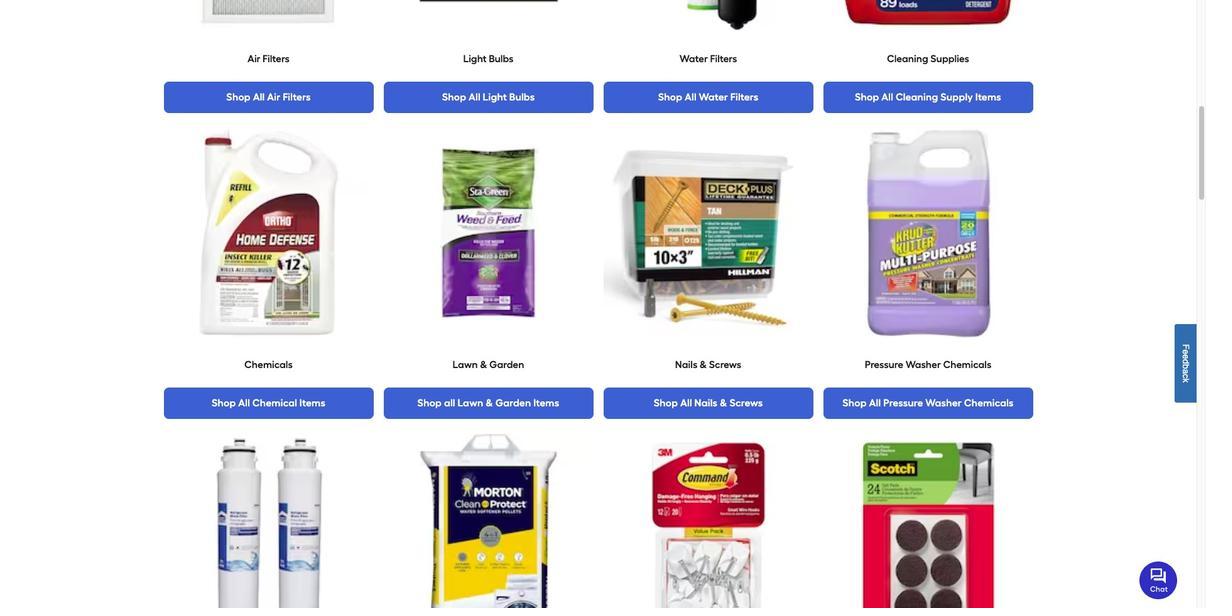 Task type: vqa. For each thing, say whether or not it's contained in the screenshot.


Task type: locate. For each thing, give the bounding box(es) containing it.
lawn right all
[[458, 397, 483, 409]]

1 vertical spatial air
[[267, 91, 280, 103]]

image image
[[164, 0, 373, 32], [383, 0, 593, 32], [603, 0, 813, 32], [823, 0, 1033, 32], [164, 128, 373, 338], [383, 128, 593, 338], [603, 128, 813, 338], [823, 128, 1033, 338], [164, 434, 373, 608], [383, 434, 593, 608], [603, 434, 813, 608], [823, 434, 1033, 608]]

shop all chemical items button
[[164, 388, 373, 419]]

air down 'air filters'
[[267, 91, 280, 103]]

0 vertical spatial bulbs
[[489, 53, 514, 65]]

air
[[248, 53, 260, 65], [267, 91, 280, 103]]

water
[[679, 53, 708, 65], [699, 91, 728, 103]]

shop all lawn & garden items
[[417, 397, 559, 409]]

cleaning left supply
[[896, 91, 938, 103]]

1 vertical spatial garden
[[495, 397, 531, 409]]

screws
[[709, 359, 741, 371], [730, 397, 763, 409]]

light inside "button"
[[483, 91, 507, 103]]

0 vertical spatial light
[[463, 53, 487, 65]]

cleaning
[[887, 53, 928, 65], [896, 91, 938, 103]]

shop all pressure washer chemicals
[[842, 397, 1014, 409]]

shop all pressure washer chemicals button
[[823, 388, 1033, 419]]

shop all light bulbs
[[442, 91, 535, 103]]

nails inside button
[[694, 397, 717, 409]]

e
[[1181, 349, 1191, 354], [1181, 354, 1191, 359]]

light bulbs
[[463, 53, 514, 65]]

lawn up all
[[453, 359, 478, 371]]

chemicals
[[244, 359, 293, 371], [943, 359, 991, 371], [964, 397, 1014, 409]]

all
[[253, 91, 265, 103], [469, 91, 480, 103], [685, 91, 696, 103], [881, 91, 893, 103], [238, 397, 250, 409], [680, 397, 692, 409], [869, 397, 881, 409]]

0 vertical spatial water
[[679, 53, 708, 65]]

f
[[1181, 344, 1191, 349]]

bulbs down light bulbs
[[509, 91, 535, 103]]

washer up shop all pressure washer chemicals
[[906, 359, 941, 371]]

chemical
[[252, 397, 297, 409]]

1 vertical spatial washer
[[925, 397, 962, 409]]

e up b
[[1181, 354, 1191, 359]]

pressure up shop all pressure washer chemicals
[[865, 359, 903, 371]]

a
[[1181, 369, 1191, 374]]

cleaning left supplies
[[887, 53, 928, 65]]

& up "shop all nails & screws"
[[700, 359, 707, 371]]

1 vertical spatial bulbs
[[509, 91, 535, 103]]

all for light
[[469, 91, 480, 103]]

e up d
[[1181, 349, 1191, 354]]

filters up shop all water filters
[[710, 53, 737, 65]]

cleaning inside button
[[896, 91, 938, 103]]

0 vertical spatial screws
[[709, 359, 741, 371]]

& down nails & screws in the bottom right of the page
[[720, 397, 727, 409]]

1 vertical spatial light
[[483, 91, 507, 103]]

bulbs up shop all light bulbs
[[489, 53, 514, 65]]

pressure down pressure washer chemicals
[[883, 397, 923, 409]]

items
[[975, 91, 1001, 103], [300, 397, 325, 409], [533, 397, 559, 409]]

f e e d b a c k button
[[1175, 324, 1197, 402]]

shop all cleaning supply items
[[855, 91, 1001, 103]]

shop inside "button"
[[442, 91, 466, 103]]

1 horizontal spatial air
[[267, 91, 280, 103]]

shop all air filters button
[[164, 82, 373, 113]]

garden
[[489, 359, 524, 371], [495, 397, 531, 409]]

air inside button
[[267, 91, 280, 103]]

air filters
[[248, 53, 289, 65]]

washer down pressure washer chemicals
[[925, 397, 962, 409]]

filters
[[263, 53, 289, 65], [710, 53, 737, 65], [283, 91, 311, 103], [730, 91, 758, 103]]

shop for shop all chemical items
[[212, 397, 236, 409]]

filters up shop all air filters
[[263, 53, 289, 65]]

air up shop all air filters
[[248, 53, 260, 65]]

garden up shop all lawn & garden items
[[489, 359, 524, 371]]

shop for shop all nails & screws
[[654, 397, 678, 409]]

screws down nails & screws in the bottom right of the page
[[730, 397, 763, 409]]

nails down nails & screws in the bottom right of the page
[[694, 397, 717, 409]]

supply
[[940, 91, 973, 103]]

&
[[480, 359, 487, 371], [700, 359, 707, 371], [486, 397, 493, 409], [720, 397, 727, 409]]

shop for shop all pressure washer chemicals
[[842, 397, 867, 409]]

pressure
[[865, 359, 903, 371], [883, 397, 923, 409]]

lawn & garden
[[453, 359, 524, 371]]

screws up "shop all nails & screws"
[[709, 359, 741, 371]]

bulbs
[[489, 53, 514, 65], [509, 91, 535, 103]]

pressure washer chemicals
[[865, 359, 991, 371]]

shop for shop all water filters
[[658, 91, 682, 103]]

washer
[[906, 359, 941, 371], [925, 397, 962, 409]]

shop
[[226, 91, 251, 103], [442, 91, 466, 103], [658, 91, 682, 103], [855, 91, 879, 103], [212, 397, 236, 409], [417, 397, 442, 409], [654, 397, 678, 409], [842, 397, 867, 409]]

lawn
[[453, 359, 478, 371], [458, 397, 483, 409]]

all for chemical
[[238, 397, 250, 409]]

light up shop all light bulbs
[[463, 53, 487, 65]]

shop all lawn & garden items button
[[383, 388, 593, 419]]

shop all water filters
[[658, 91, 758, 103]]

1 e from the top
[[1181, 349, 1191, 354]]

pressure inside button
[[883, 397, 923, 409]]

water up shop all water filters
[[679, 53, 708, 65]]

nails
[[675, 359, 697, 371], [694, 397, 717, 409]]

0 horizontal spatial air
[[248, 53, 260, 65]]

1 vertical spatial screws
[[730, 397, 763, 409]]

nails up "shop all nails & screws"
[[675, 359, 697, 371]]

shop all cleaning supply items button
[[823, 82, 1033, 113]]

light down light bulbs
[[483, 91, 507, 103]]

d
[[1181, 359, 1191, 364]]

1 vertical spatial nails
[[694, 397, 717, 409]]

all for pressure
[[869, 397, 881, 409]]

1 vertical spatial lawn
[[458, 397, 483, 409]]

garden down "lawn & garden" on the bottom left of the page
[[495, 397, 531, 409]]

1 vertical spatial pressure
[[883, 397, 923, 409]]

1 vertical spatial cleaning
[[896, 91, 938, 103]]

light
[[463, 53, 487, 65], [483, 91, 507, 103]]

all inside "button"
[[469, 91, 480, 103]]

all for air
[[253, 91, 265, 103]]

& up shop all lawn & garden items
[[480, 359, 487, 371]]

1 vertical spatial water
[[699, 91, 728, 103]]

water down water filters
[[699, 91, 728, 103]]



Task type: describe. For each thing, give the bounding box(es) containing it.
chemicals inside shop all pressure washer chemicals button
[[964, 397, 1014, 409]]

0 horizontal spatial items
[[300, 397, 325, 409]]

shop all air filters
[[226, 91, 311, 103]]

0 vertical spatial air
[[248, 53, 260, 65]]

shop for shop all cleaning supply items
[[855, 91, 879, 103]]

2 e from the top
[[1181, 354, 1191, 359]]

lawn inside button
[[458, 397, 483, 409]]

filters down water filters
[[730, 91, 758, 103]]

shop for shop all light bulbs
[[442, 91, 466, 103]]

0 vertical spatial washer
[[906, 359, 941, 371]]

f e e d b a c k
[[1181, 344, 1191, 382]]

0 vertical spatial garden
[[489, 359, 524, 371]]

b
[[1181, 364, 1191, 369]]

2 horizontal spatial items
[[975, 91, 1001, 103]]

water inside button
[[699, 91, 728, 103]]

0 vertical spatial cleaning
[[887, 53, 928, 65]]

nails & screws
[[675, 359, 741, 371]]

shop all nails & screws button
[[603, 388, 813, 419]]

0 vertical spatial lawn
[[453, 359, 478, 371]]

shop for shop all lawn & garden items
[[417, 397, 442, 409]]

screws inside shop all nails & screws button
[[730, 397, 763, 409]]

0 vertical spatial nails
[[675, 359, 697, 371]]

shop all light bulbs button
[[383, 82, 593, 113]]

bulbs inside "button"
[[509, 91, 535, 103]]

& down "lawn & garden" on the bottom left of the page
[[486, 397, 493, 409]]

filters down 'air filters'
[[283, 91, 311, 103]]

garden inside "shop all lawn & garden items" button
[[495, 397, 531, 409]]

all for water
[[685, 91, 696, 103]]

shop all chemical items
[[212, 397, 325, 409]]

k
[[1181, 378, 1191, 382]]

all for nails
[[680, 397, 692, 409]]

supplies
[[930, 53, 969, 65]]

washer inside button
[[925, 397, 962, 409]]

shop all water filters button
[[603, 82, 813, 113]]

1 horizontal spatial items
[[533, 397, 559, 409]]

c
[[1181, 374, 1191, 378]]

all for cleaning
[[881, 91, 893, 103]]

shop all nails & screws
[[654, 397, 763, 409]]

water filters
[[679, 53, 737, 65]]

all
[[444, 397, 455, 409]]

shop for shop all air filters
[[226, 91, 251, 103]]

0 vertical spatial pressure
[[865, 359, 903, 371]]

chat invite button image
[[1139, 561, 1178, 599]]

cleaning supplies
[[887, 53, 969, 65]]



